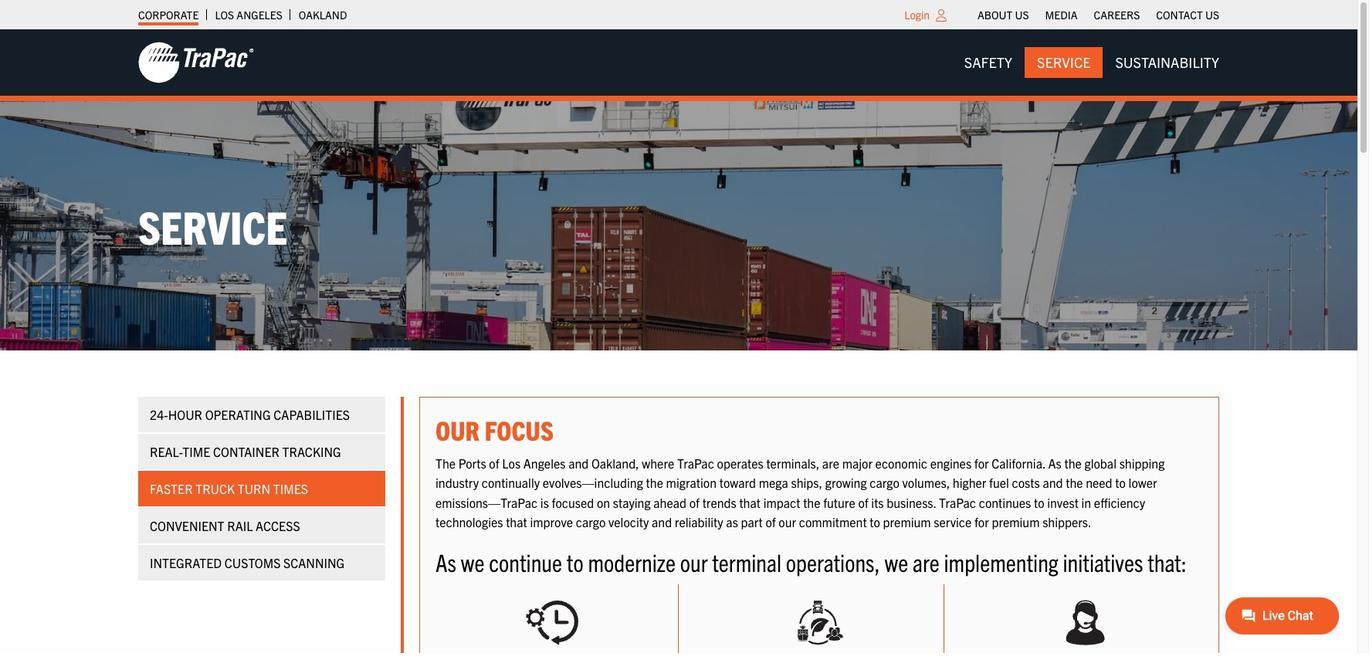 Task type: describe. For each thing, give the bounding box(es) containing it.
industry
[[436, 475, 479, 491]]

careers link
[[1094, 4, 1140, 25]]

about
[[978, 8, 1013, 22]]

real-time container tracking link
[[138, 434, 385, 470]]

modernize
[[588, 547, 676, 577]]

login
[[905, 8, 930, 22]]

us for about us
[[1015, 8, 1029, 22]]

time
[[183, 444, 210, 460]]

contact us link
[[1157, 4, 1220, 25]]

2 premium from the left
[[992, 515, 1040, 530]]

fuel
[[990, 475, 1010, 491]]

terminal
[[712, 547, 782, 577]]

shipping
[[1120, 455, 1165, 471]]

1 we from the left
[[461, 547, 485, 577]]

focused
[[552, 495, 594, 510]]

as
[[726, 515, 738, 530]]

convenient rail access
[[150, 519, 300, 534]]

to up efficiency
[[1116, 475, 1126, 491]]

scanning
[[284, 556, 345, 571]]

real-
[[150, 444, 183, 460]]

operating
[[205, 407, 271, 423]]

faster
[[150, 482, 193, 497]]

1 vertical spatial are
[[913, 547, 940, 577]]

ports
[[459, 455, 486, 471]]

24-
[[150, 407, 168, 423]]

integrated
[[150, 556, 222, 571]]

future
[[824, 495, 856, 510]]

our inside the ports of los angeles and oakland, where trapac operates terminals, are major economic engines for california. as the global shipping industry continually evolves—including the migration toward mega ships, growing cargo volumes, higher fuel costs and the need to lower emissions—trapac is focused on staying ahead of trends that impact the future of its business. trapac continues to invest in efficiency technologies that improve cargo velocity and reliability as part of our commitment to premium service for premium shippers.
[[779, 515, 796, 530]]

oakland,
[[592, 455, 639, 471]]

invest
[[1048, 495, 1079, 510]]

times
[[273, 482, 308, 497]]

integrated customs scanning link
[[138, 546, 385, 581]]

lower
[[1129, 475, 1158, 491]]

of right ports
[[489, 455, 499, 471]]

continually
[[482, 475, 540, 491]]

safety
[[965, 53, 1013, 71]]

higher
[[953, 475, 987, 491]]

in
[[1082, 495, 1092, 510]]

1 vertical spatial our
[[680, 547, 708, 577]]

the ports of los angeles and oakland, where trapac operates terminals, are major economic engines for california. as the global shipping industry continually evolves—including the migration toward mega ships, growing cargo volumes, higher fuel costs and the need to lower emissions—trapac is focused on staying ahead of trends that impact the future of its business. trapac continues to invest in efficiency technologies that improve cargo velocity and reliability as part of our commitment to premium service for premium shippers.
[[436, 455, 1165, 530]]

toward
[[720, 475, 756, 491]]

service inside menu item
[[1037, 53, 1091, 71]]

staying
[[613, 495, 651, 510]]

the left global
[[1065, 455, 1082, 471]]

sustainability
[[1116, 53, 1220, 71]]

is
[[541, 495, 549, 510]]

0 vertical spatial and
[[569, 455, 589, 471]]

safety link
[[952, 47, 1025, 78]]

our
[[436, 414, 480, 447]]

rail
[[227, 519, 253, 534]]

to down improve on the left of page
[[567, 547, 584, 577]]

major
[[842, 455, 873, 471]]

ahead
[[654, 495, 687, 510]]

real-time container tracking
[[150, 444, 341, 460]]

ships,
[[791, 475, 823, 491]]

container
[[213, 444, 280, 460]]

corporate image
[[138, 41, 254, 84]]

1 horizontal spatial trapac
[[939, 495, 976, 510]]

operations,
[[786, 547, 880, 577]]

california.
[[992, 455, 1046, 471]]

service menu item
[[1025, 47, 1103, 78]]

the up invest
[[1066, 475, 1083, 491]]

los angeles link
[[215, 4, 283, 25]]

as we continue to modernize our terminal operations, we are implementing initiatives that:
[[436, 547, 1187, 577]]

need
[[1086, 475, 1113, 491]]

turn
[[238, 482, 270, 497]]

media
[[1046, 8, 1078, 22]]

global
[[1085, 455, 1117, 471]]

1 vertical spatial service
[[138, 198, 288, 254]]

capabilities
[[274, 407, 350, 423]]

of down migration
[[690, 495, 700, 510]]

trends
[[703, 495, 737, 510]]

tracking
[[282, 444, 341, 460]]

faster truck turn times
[[150, 482, 308, 497]]

contact
[[1157, 8, 1203, 22]]

24-hour operating capabilities link
[[138, 397, 385, 433]]

to down the its
[[870, 515, 881, 530]]

service
[[934, 515, 972, 530]]

reliability
[[675, 515, 724, 530]]

about us link
[[978, 4, 1029, 25]]

our focus
[[436, 414, 554, 447]]

1 premium from the left
[[883, 515, 931, 530]]



Task type: vqa. For each thing, say whether or not it's contained in the screenshot.
INFRASTRUCTURE
no



Task type: locate. For each thing, give the bounding box(es) containing it.
and down ahead
[[652, 515, 672, 530]]

0 vertical spatial service
[[1037, 53, 1091, 71]]

business.
[[887, 495, 937, 510]]

los angeles
[[215, 8, 283, 22]]

2 vertical spatial and
[[652, 515, 672, 530]]

angeles inside the ports of los angeles and oakland, where trapac operates terminals, are major economic engines for california. as the global shipping industry continually evolves—including the migration toward mega ships, growing cargo volumes, higher fuel costs and the need to lower emissions—trapac is focused on staying ahead of trends that impact the future of its business. trapac continues to invest in efficiency technologies that improve cargo velocity and reliability as part of our commitment to premium service for premium shippers.
[[524, 455, 566, 471]]

menu bar containing about us
[[970, 4, 1228, 25]]

us right contact
[[1206, 8, 1220, 22]]

1 horizontal spatial premium
[[992, 515, 1040, 530]]

truck
[[196, 482, 235, 497]]

1 horizontal spatial service
[[1037, 53, 1091, 71]]

1 vertical spatial cargo
[[576, 515, 606, 530]]

1 vertical spatial angeles
[[524, 455, 566, 471]]

0 vertical spatial as
[[1049, 455, 1062, 471]]

as down technologies
[[436, 547, 457, 577]]

0 vertical spatial that
[[740, 495, 761, 510]]

convenient
[[150, 519, 224, 534]]

1 horizontal spatial our
[[779, 515, 796, 530]]

costs
[[1012, 475, 1040, 491]]

customs
[[225, 556, 281, 571]]

1 horizontal spatial that
[[740, 495, 761, 510]]

0 vertical spatial trapac
[[677, 455, 714, 471]]

0 horizontal spatial los
[[215, 8, 234, 22]]

its
[[872, 495, 884, 510]]

hour
[[168, 407, 202, 423]]

for up higher
[[975, 455, 989, 471]]

0 horizontal spatial cargo
[[576, 515, 606, 530]]

that left improve on the left of page
[[506, 515, 527, 530]]

24-hour operating capabilities
[[150, 407, 350, 423]]

1 vertical spatial for
[[975, 515, 989, 530]]

1 horizontal spatial angeles
[[524, 455, 566, 471]]

initiatives
[[1063, 547, 1144, 577]]

menu bar down careers link
[[952, 47, 1232, 78]]

0 vertical spatial cargo
[[870, 475, 900, 491]]

2 for from the top
[[975, 515, 989, 530]]

menu bar containing safety
[[952, 47, 1232, 78]]

migration
[[666, 475, 717, 491]]

2 horizontal spatial and
[[1043, 475, 1063, 491]]

engines
[[931, 455, 972, 471]]

our
[[779, 515, 796, 530], [680, 547, 708, 577]]

los inside the ports of los angeles and oakland, where trapac operates terminals, are major economic engines for california. as the global shipping industry continually evolves—including the migration toward mega ships, growing cargo volumes, higher fuel costs and the need to lower emissions—trapac is focused on staying ahead of trends that impact the future of its business. trapac continues to invest in efficiency technologies that improve cargo velocity and reliability as part of our commitment to premium service for premium shippers.
[[502, 455, 521, 471]]

los up "continually"
[[502, 455, 521, 471]]

0 horizontal spatial that
[[506, 515, 527, 530]]

implementing
[[944, 547, 1059, 577]]

are
[[823, 455, 840, 471], [913, 547, 940, 577]]

are inside the ports of los angeles and oakland, where trapac operates terminals, are major economic engines for california. as the global shipping industry continually evolves—including the migration toward mega ships, growing cargo volumes, higher fuel costs and the need to lower emissions—trapac is focused on staying ahead of trends that impact the future of its business. trapac continues to invest in efficiency technologies that improve cargo velocity and reliability as part of our commitment to premium service for premium shippers.
[[823, 455, 840, 471]]

premium down business. at the right bottom
[[883, 515, 931, 530]]

improve
[[530, 515, 573, 530]]

we down technologies
[[461, 547, 485, 577]]

trapac
[[677, 455, 714, 471], [939, 495, 976, 510]]

on
[[597, 495, 610, 510]]

0 vertical spatial los
[[215, 8, 234, 22]]

cargo down on
[[576, 515, 606, 530]]

the down 'where'
[[646, 475, 664, 491]]

of right 'part'
[[766, 515, 776, 530]]

our down "impact"
[[779, 515, 796, 530]]

0 vertical spatial angeles
[[237, 8, 283, 22]]

evolves—including
[[543, 475, 643, 491]]

that up 'part'
[[740, 495, 761, 510]]

impact
[[764, 495, 801, 510]]

velocity
[[609, 515, 649, 530]]

1 horizontal spatial us
[[1206, 8, 1220, 22]]

us for contact us
[[1206, 8, 1220, 22]]

1 vertical spatial as
[[436, 547, 457, 577]]

1 for from the top
[[975, 455, 989, 471]]

0 horizontal spatial service
[[138, 198, 288, 254]]

0 horizontal spatial as
[[436, 547, 457, 577]]

and up evolves—including
[[569, 455, 589, 471]]

faster truck turn times link
[[138, 471, 385, 507]]

premium
[[883, 515, 931, 530], [992, 515, 1040, 530]]

the
[[1065, 455, 1082, 471], [646, 475, 664, 491], [1066, 475, 1083, 491], [803, 495, 821, 510]]

contact us
[[1157, 8, 1220, 22]]

part
[[741, 515, 763, 530]]

to down the costs at the right bottom of the page
[[1034, 495, 1045, 510]]

0 horizontal spatial and
[[569, 455, 589, 471]]

0 horizontal spatial are
[[823, 455, 840, 471]]

and up invest
[[1043, 475, 1063, 491]]

sustainability link
[[1103, 47, 1232, 78]]

login link
[[905, 8, 930, 22]]

mega
[[759, 475, 789, 491]]

0 vertical spatial for
[[975, 455, 989, 471]]

efficiency
[[1094, 495, 1146, 510]]

2 we from the left
[[885, 547, 909, 577]]

the
[[436, 455, 456, 471]]

integrated customs scanning
[[150, 556, 345, 571]]

0 horizontal spatial us
[[1015, 8, 1029, 22]]

premium down continues
[[992, 515, 1040, 530]]

angeles up "continually"
[[524, 455, 566, 471]]

continue
[[489, 547, 562, 577]]

for
[[975, 455, 989, 471], [975, 515, 989, 530]]

0 vertical spatial are
[[823, 455, 840, 471]]

of
[[489, 455, 499, 471], [690, 495, 700, 510], [859, 495, 869, 510], [766, 515, 776, 530]]

that:
[[1148, 547, 1187, 577]]

1 vertical spatial that
[[506, 515, 527, 530]]

us right about
[[1015, 8, 1029, 22]]

service link
[[1025, 47, 1103, 78]]

1 horizontal spatial are
[[913, 547, 940, 577]]

0 horizontal spatial our
[[680, 547, 708, 577]]

1 vertical spatial menu bar
[[952, 47, 1232, 78]]

corporate link
[[138, 4, 199, 25]]

as right the "california."
[[1049, 455, 1062, 471]]

to
[[1116, 475, 1126, 491], [1034, 495, 1045, 510], [870, 515, 881, 530], [567, 547, 584, 577]]

trapac up "service"
[[939, 495, 976, 510]]

menu bar up service menu item
[[970, 4, 1228, 25]]

operates
[[717, 455, 764, 471]]

cargo up the its
[[870, 475, 900, 491]]

0 horizontal spatial trapac
[[677, 455, 714, 471]]

media link
[[1046, 4, 1078, 25]]

growing
[[826, 475, 867, 491]]

1 horizontal spatial we
[[885, 547, 909, 577]]

as inside the ports of los angeles and oakland, where trapac operates terminals, are major economic engines for california. as the global shipping industry continually evolves—including the migration toward mega ships, growing cargo volumes, higher fuel costs and the need to lower emissions—trapac is focused on staying ahead of trends that impact the future of its business. trapac continues to invest in efficiency technologies that improve cargo velocity and reliability as part of our commitment to premium service for premium shippers.
[[1049, 455, 1062, 471]]

0 horizontal spatial we
[[461, 547, 485, 577]]

angeles
[[237, 8, 283, 22], [524, 455, 566, 471]]

the down ships,
[[803, 495, 821, 510]]

los up corporate image
[[215, 8, 234, 22]]

1 us from the left
[[1015, 8, 1029, 22]]

volumes,
[[903, 475, 950, 491]]

0 horizontal spatial premium
[[883, 515, 931, 530]]

service
[[1037, 53, 1091, 71], [138, 198, 288, 254]]

trapac up migration
[[677, 455, 714, 471]]

0 vertical spatial our
[[779, 515, 796, 530]]

1 horizontal spatial and
[[652, 515, 672, 530]]

our down reliability
[[680, 547, 708, 577]]

1 vertical spatial los
[[502, 455, 521, 471]]

oakland
[[299, 8, 347, 22]]

light image
[[936, 9, 947, 22]]

of left the its
[[859, 495, 869, 510]]

los
[[215, 8, 234, 22], [502, 455, 521, 471]]

that
[[740, 495, 761, 510], [506, 515, 527, 530]]

los inside los angeles link
[[215, 8, 234, 22]]

1 horizontal spatial cargo
[[870, 475, 900, 491]]

0 horizontal spatial angeles
[[237, 8, 283, 22]]

1 horizontal spatial los
[[502, 455, 521, 471]]

oakland link
[[299, 4, 347, 25]]

where
[[642, 455, 675, 471]]

continues
[[979, 495, 1031, 510]]

angeles left oakland link
[[237, 8, 283, 22]]

emissions—trapac
[[436, 495, 538, 510]]

convenient rail access link
[[138, 509, 385, 544]]

menu bar
[[970, 4, 1228, 25], [952, 47, 1232, 78]]

we down business. at the right bottom
[[885, 547, 909, 577]]

1 horizontal spatial as
[[1049, 455, 1062, 471]]

2 us from the left
[[1206, 8, 1220, 22]]

for right "service"
[[975, 515, 989, 530]]

corporate
[[138, 8, 199, 22]]

technologies
[[436, 515, 503, 530]]

careers
[[1094, 8, 1140, 22]]

and
[[569, 455, 589, 471], [1043, 475, 1063, 491], [652, 515, 672, 530]]

1 vertical spatial trapac
[[939, 495, 976, 510]]

shippers.
[[1043, 515, 1092, 530]]

commitment
[[799, 515, 867, 530]]

1 vertical spatial and
[[1043, 475, 1063, 491]]

as
[[1049, 455, 1062, 471], [436, 547, 457, 577]]

are down "service"
[[913, 547, 940, 577]]

are up growing
[[823, 455, 840, 471]]

economic
[[876, 455, 928, 471]]

cargo
[[870, 475, 900, 491], [576, 515, 606, 530]]

0 vertical spatial menu bar
[[970, 4, 1228, 25]]

access
[[256, 519, 300, 534]]

focus
[[485, 414, 554, 447]]



